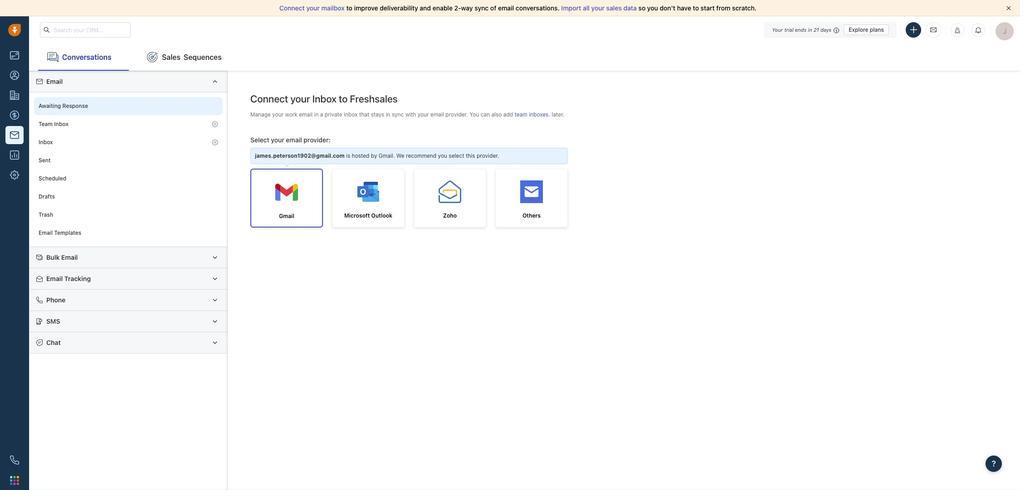 Task type: locate. For each thing, give the bounding box(es) containing it.
your left mailbox
[[307, 4, 320, 12]]

inboxes.
[[529, 111, 550, 118]]

what's new image
[[955, 27, 961, 34]]

by
[[371, 153, 377, 159]]

2 horizontal spatial inbox
[[313, 93, 337, 105]]

send email image
[[931, 26, 937, 34]]

email
[[46, 78, 63, 85], [39, 230, 53, 237], [61, 254, 78, 261], [46, 275, 63, 283]]

in left a
[[314, 111, 319, 118]]

tab list containing conversations
[[29, 44, 1021, 71]]

email for email templates
[[39, 230, 53, 237]]

email up phone
[[46, 275, 63, 283]]

1 vertical spatial connect
[[251, 93, 288, 105]]

data
[[624, 4, 637, 12]]

your up work
[[291, 93, 310, 105]]

to
[[346, 4, 353, 12], [693, 4, 699, 12], [339, 93, 348, 105]]

your for connect your inbox to freshsales
[[291, 93, 310, 105]]

select your email provider:
[[251, 136, 331, 144]]

1 horizontal spatial you
[[648, 4, 658, 12]]

0 vertical spatial provider.
[[446, 111, 468, 118]]

0 vertical spatial inbox
[[313, 93, 337, 105]]

connect up manage
[[251, 93, 288, 105]]

awaiting
[[39, 103, 61, 110]]

sync
[[475, 4, 489, 12], [392, 111, 404, 118]]

0 vertical spatial you
[[648, 4, 658, 12]]

email
[[498, 4, 514, 12], [299, 111, 313, 118], [431, 111, 444, 118], [286, 136, 302, 144]]

so
[[639, 4, 646, 12]]

import all your sales data link
[[562, 4, 639, 12]]

that
[[359, 111, 370, 118]]

bulk
[[46, 254, 60, 261]]

0 horizontal spatial in
[[314, 111, 319, 118]]

provider. left the you
[[446, 111, 468, 118]]

microsoft outlook
[[344, 213, 393, 219]]

sequences
[[184, 53, 222, 61]]

connect
[[280, 4, 305, 12], [251, 93, 288, 105]]

email right bulk
[[61, 254, 78, 261]]

1 horizontal spatial inbox
[[54, 121, 68, 128]]

start
[[701, 4, 715, 12]]

is
[[346, 153, 350, 159]]

your
[[307, 4, 320, 12], [592, 4, 605, 12], [291, 93, 310, 105], [272, 111, 284, 118], [418, 111, 429, 118], [271, 136, 284, 144]]

in right stays
[[386, 111, 391, 118]]

sales sequences link
[[138, 44, 231, 71]]

2-
[[455, 4, 461, 12]]

inbox right team
[[54, 121, 68, 128]]

work
[[285, 111, 298, 118]]

email templates link
[[34, 224, 223, 242]]

response
[[62, 103, 88, 110]]

1 vertical spatial provider.
[[477, 153, 499, 159]]

connect your inbox to freshsales
[[251, 93, 398, 105]]

bulk email
[[46, 254, 78, 261]]

provider:
[[304, 136, 331, 144]]

gmail link
[[251, 169, 323, 228]]

1 vertical spatial inbox
[[54, 121, 68, 128]]

mailbox
[[322, 4, 345, 12]]

we
[[397, 153, 405, 159]]

gmail.
[[379, 153, 395, 159]]

provider. right this
[[477, 153, 499, 159]]

1 vertical spatial sync
[[392, 111, 404, 118]]

1 vertical spatial you
[[438, 153, 447, 159]]

0 vertical spatial connect
[[280, 4, 305, 12]]

in
[[808, 27, 813, 32], [314, 111, 319, 118], [386, 111, 391, 118]]

microsoft
[[344, 213, 370, 219]]

trash
[[39, 212, 53, 218]]

way
[[461, 4, 473, 12]]

21
[[814, 27, 819, 32]]

in left 21
[[808, 27, 813, 32]]

sync left of
[[475, 4, 489, 12]]

your left work
[[272, 111, 284, 118]]

import
[[562, 4, 581, 12]]

sales
[[162, 53, 181, 61]]

email up james.peterson1902@gmail.com in the left top of the page
[[286, 136, 302, 144]]

inbox down team
[[39, 139, 53, 146]]

to left start
[[693, 4, 699, 12]]

0 horizontal spatial inbox
[[39, 139, 53, 146]]

connect left mailbox
[[280, 4, 305, 12]]

email right the with
[[431, 111, 444, 118]]

email templates
[[39, 230, 81, 237]]

private
[[325, 111, 343, 118]]

tracking
[[64, 275, 91, 283]]

Search your CRM... text field
[[40, 22, 131, 38]]

add
[[504, 111, 513, 118]]

you left select
[[438, 153, 447, 159]]

1 horizontal spatial sync
[[475, 4, 489, 12]]

1 horizontal spatial in
[[386, 111, 391, 118]]

sms
[[46, 318, 60, 325]]

connect your mailbox link
[[280, 4, 346, 12]]

your right all
[[592, 4, 605, 12]]

you right so
[[648, 4, 658, 12]]

email right work
[[299, 111, 313, 118]]

email down trash
[[39, 230, 53, 237]]

improve
[[354, 4, 378, 12]]

2 vertical spatial inbox
[[39, 139, 53, 146]]

inbox
[[313, 93, 337, 105], [54, 121, 68, 128], [39, 139, 53, 146]]

email up awaiting
[[46, 78, 63, 85]]

to up inbox
[[339, 93, 348, 105]]

to right mailbox
[[346, 4, 353, 12]]

sync left the with
[[392, 111, 404, 118]]

your right select
[[271, 136, 284, 144]]

close image
[[1007, 6, 1012, 10]]

connect for connect your inbox to freshsales
[[251, 93, 288, 105]]

email for email tracking
[[46, 275, 63, 283]]

ends
[[795, 27, 807, 32]]

phone element
[[5, 452, 24, 470]]

email inside email templates link
[[39, 230, 53, 237]]

plans
[[870, 26, 884, 33]]

provider.
[[446, 111, 468, 118], [477, 153, 499, 159]]

and
[[420, 4, 431, 12]]

manage your work email in a private inbox that stays in sync with your email provider. you can also add team inboxes. later.
[[251, 111, 565, 118]]

zoho link
[[414, 169, 486, 228]]

team inbox link
[[34, 115, 223, 133]]

drafts link
[[34, 188, 223, 206]]

inbox up a
[[313, 93, 337, 105]]

sales
[[607, 4, 622, 12]]

others
[[523, 213, 541, 219]]

1 horizontal spatial provider.
[[477, 153, 499, 159]]

tab list
[[29, 44, 1021, 71]]

phone
[[46, 296, 66, 304]]



Task type: describe. For each thing, give the bounding box(es) containing it.
explore
[[849, 26, 869, 33]]

awaiting response link
[[34, 97, 223, 115]]

explore plans link
[[844, 24, 889, 35]]

your for connect your mailbox to improve deliverability and enable 2-way sync of email conversations. import all your sales data so you don't have to start from scratch.
[[307, 4, 320, 12]]

0 horizontal spatial you
[[438, 153, 447, 159]]

sent
[[39, 157, 51, 164]]

email tracking
[[46, 275, 91, 283]]

phone image
[[10, 456, 19, 465]]

email for email
[[46, 78, 63, 85]]

2 horizontal spatial in
[[808, 27, 813, 32]]

this
[[466, 153, 475, 159]]

your right the with
[[418, 111, 429, 118]]

freshworks switcher image
[[10, 476, 19, 485]]

sales sequences
[[162, 53, 222, 61]]

inbox link
[[34, 133, 223, 152]]

gmail
[[279, 213, 294, 220]]

to for freshsales
[[339, 93, 348, 105]]

recommend
[[406, 153, 437, 159]]

hosted
[[352, 153, 370, 159]]

your trial ends in 21 days
[[772, 27, 832, 32]]

later.
[[552, 111, 565, 118]]

connect your mailbox to improve deliverability and enable 2-way sync of email conversations. import all your sales data so you don't have to start from scratch.
[[280, 4, 757, 12]]

others link
[[496, 169, 568, 228]]

email right of
[[498, 4, 514, 12]]

you
[[470, 111, 479, 118]]

a
[[320, 111, 323, 118]]

0 horizontal spatial sync
[[392, 111, 404, 118]]

deliverability
[[380, 4, 418, 12]]

can
[[481, 111, 490, 118]]

scheduled
[[39, 175, 66, 182]]

0 vertical spatial sync
[[475, 4, 489, 12]]

templates
[[54, 230, 81, 237]]

have
[[677, 4, 692, 12]]

freshsales
[[350, 93, 398, 105]]

james.peterson1902@gmail.com is hosted by gmail. we recommend you select this provider.
[[255, 153, 499, 159]]

scheduled link
[[34, 170, 223, 188]]

conversations link
[[38, 44, 129, 71]]

don't
[[660, 4, 676, 12]]

select
[[251, 136, 269, 144]]

your for select your email provider:
[[271, 136, 284, 144]]

inbox
[[344, 111, 358, 118]]

also
[[492, 111, 502, 118]]

stays
[[371, 111, 384, 118]]

of
[[491, 4, 497, 12]]

sent link
[[34, 152, 223, 170]]

enable
[[433, 4, 453, 12]]

your
[[772, 27, 783, 32]]

team inboxes. link
[[515, 111, 552, 118]]

connect for connect your mailbox to improve deliverability and enable 2-way sync of email conversations. import all your sales data so you don't have to start from scratch.
[[280, 4, 305, 12]]

team
[[39, 121, 53, 128]]

drafts
[[39, 194, 55, 200]]

team
[[515, 111, 528, 118]]

your for manage your work email in a private inbox that stays in sync with your email provider. you can also add team inboxes. later.
[[272, 111, 284, 118]]

select
[[449, 153, 465, 159]]

microsoft outlook link
[[332, 169, 405, 228]]

0 horizontal spatial provider.
[[446, 111, 468, 118]]

zoho
[[443, 213, 457, 219]]

all
[[583, 4, 590, 12]]

chat
[[46, 339, 61, 347]]

explore plans
[[849, 26, 884, 33]]

with
[[406, 111, 416, 118]]

outlook
[[371, 213, 393, 219]]

to for improve
[[346, 4, 353, 12]]

scratch.
[[733, 4, 757, 12]]

team inbox
[[39, 121, 68, 128]]

awaiting response
[[39, 103, 88, 110]]

manage
[[251, 111, 271, 118]]

conversations.
[[516, 4, 560, 12]]

days
[[821, 27, 832, 32]]

conversations
[[62, 53, 111, 61]]

from
[[717, 4, 731, 12]]

trash link
[[34, 206, 223, 224]]

trial
[[785, 27, 794, 32]]



Task type: vqa. For each thing, say whether or not it's contained in the screenshot.
Response
yes



